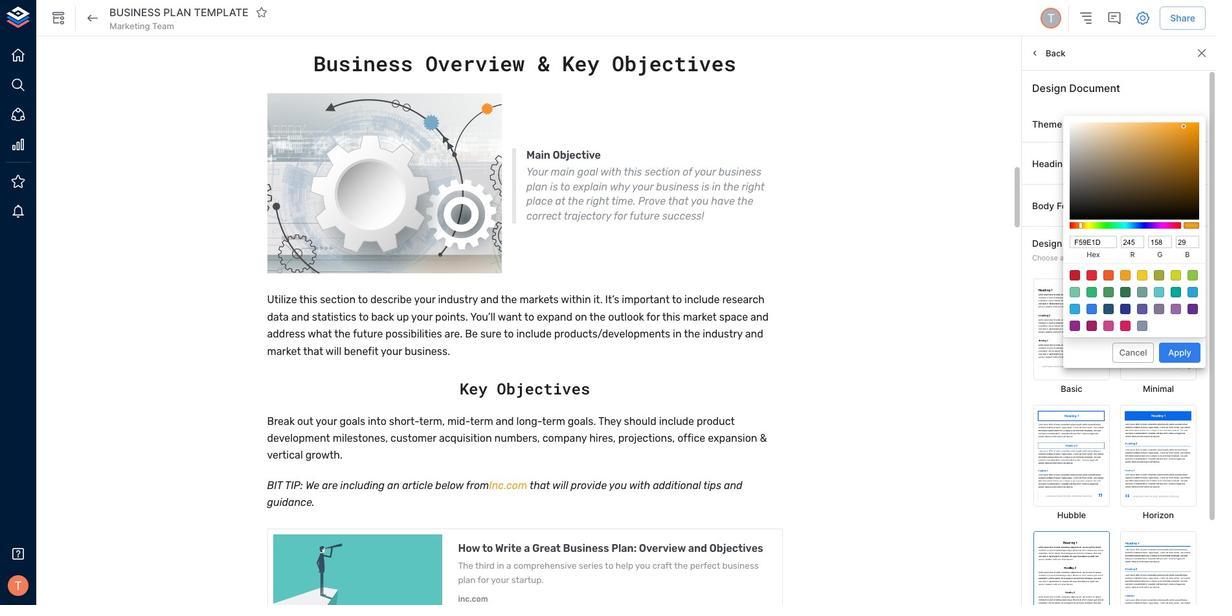 Task type: vqa. For each thing, say whether or not it's contained in the screenshot.
MARKETING TEAM
yes



Task type: describe. For each thing, give the bounding box(es) containing it.
design theme choose a document theme.
[[1033, 238, 1126, 262]]

heading font
[[1033, 158, 1090, 169]]

business plan template
[[109, 6, 249, 19]]

roboto mono button
[[1111, 153, 1198, 174]]

plan
[[163, 6, 191, 19]]

back button
[[1027, 43, 1069, 63]]

apply button
[[1160, 343, 1201, 362]]

share
[[1171, 12, 1196, 23]]

body
[[1033, 200, 1055, 211]]

rubik button
[[1142, 195, 1198, 216]]

cancel button
[[1113, 343, 1154, 362]]

template
[[194, 6, 249, 19]]

b field
[[1176, 236, 1200, 248]]

business
[[109, 6, 161, 19]]

roboto
[[1117, 158, 1146, 168]]

0 vertical spatial t button
[[1039, 6, 1064, 30]]

settings image
[[1136, 10, 1151, 26]]

rubik
[[1149, 200, 1171, 211]]

design for design theme choose a document theme.
[[1033, 238, 1063, 249]]

body font
[[1033, 200, 1076, 211]]

theme color
[[1033, 118, 1088, 129]]

hex
[[1087, 250, 1100, 259]]

favorite image
[[256, 6, 267, 18]]

marketing team
[[109, 21, 174, 31]]

font for heading font
[[1071, 158, 1090, 169]]

mono
[[1149, 158, 1171, 168]]

g field
[[1149, 236, 1172, 248]]



Task type: locate. For each thing, give the bounding box(es) containing it.
basic
[[1061, 383, 1083, 394]]

0 vertical spatial theme
[[1033, 118, 1063, 129]]

design inside design theme choose a document theme.
[[1033, 238, 1063, 249]]

hex field
[[1070, 236, 1117, 248]]

font right body
[[1057, 200, 1076, 211]]

g
[[1158, 250, 1163, 259]]

marketing team link
[[109, 20, 174, 32]]

theme.
[[1102, 253, 1126, 262]]

0 horizontal spatial theme
[[1033, 118, 1063, 129]]

horizon
[[1143, 510, 1175, 520]]

hubble
[[1058, 510, 1087, 520]]

comments image
[[1107, 10, 1123, 26]]

document
[[1070, 82, 1121, 95]]

font
[[1071, 158, 1090, 169], [1057, 200, 1076, 211]]

design up choose
[[1033, 238, 1063, 249]]

back
[[1046, 48, 1066, 58]]

cancel
[[1120, 347, 1148, 357]]

a
[[1060, 253, 1064, 262]]

apply
[[1169, 347, 1192, 357]]

minimal
[[1143, 383, 1175, 394]]

color
[[1065, 118, 1088, 129]]

design document
[[1033, 82, 1121, 95]]

go back image
[[85, 10, 100, 26]]

t for bottommost t button
[[14, 578, 22, 593]]

theme
[[1033, 118, 1063, 129], [1065, 238, 1095, 249]]

font for body font
[[1057, 200, 1076, 211]]

r
[[1131, 250, 1135, 259]]

1 horizontal spatial t button
[[1039, 6, 1064, 30]]

team
[[152, 21, 174, 31]]

t button
[[1039, 6, 1064, 30], [4, 571, 32, 600]]

design
[[1033, 82, 1067, 95], [1033, 238, 1063, 249]]

1 vertical spatial design
[[1033, 238, 1063, 249]]

1 vertical spatial theme
[[1065, 238, 1095, 249]]

theme left color
[[1033, 118, 1063, 129]]

0 horizontal spatial t button
[[4, 571, 32, 600]]

1 vertical spatial t
[[14, 578, 22, 593]]

b
[[1186, 250, 1190, 259]]

r field
[[1121, 236, 1145, 248]]

t
[[1048, 11, 1055, 25], [14, 578, 22, 593]]

0 vertical spatial t
[[1048, 11, 1055, 25]]

design down "back" button
[[1033, 82, 1067, 95]]

choose
[[1033, 253, 1058, 262]]

table of contents image
[[1079, 10, 1094, 26]]

theme inside design theme choose a document theme.
[[1065, 238, 1095, 249]]

share button
[[1160, 6, 1206, 30]]

1 design from the top
[[1033, 82, 1067, 95]]

1 horizontal spatial t
[[1048, 11, 1055, 25]]

0 horizontal spatial t
[[14, 578, 22, 593]]

t for top t button
[[1048, 11, 1055, 25]]

roboto mono
[[1117, 158, 1171, 168]]

0 vertical spatial font
[[1071, 158, 1090, 169]]

0 vertical spatial design
[[1033, 82, 1067, 95]]

marketing
[[109, 21, 150, 31]]

design for design document
[[1033, 82, 1067, 95]]

theme up document
[[1065, 238, 1095, 249]]

1 horizontal spatial theme
[[1065, 238, 1095, 249]]

show wiki image
[[51, 10, 66, 26]]

heading
[[1033, 158, 1069, 169]]

document
[[1066, 253, 1100, 262]]

font right heading
[[1071, 158, 1090, 169]]

2 design from the top
[[1033, 238, 1063, 249]]

1 vertical spatial t button
[[4, 571, 32, 600]]

1 vertical spatial font
[[1057, 200, 1076, 211]]



